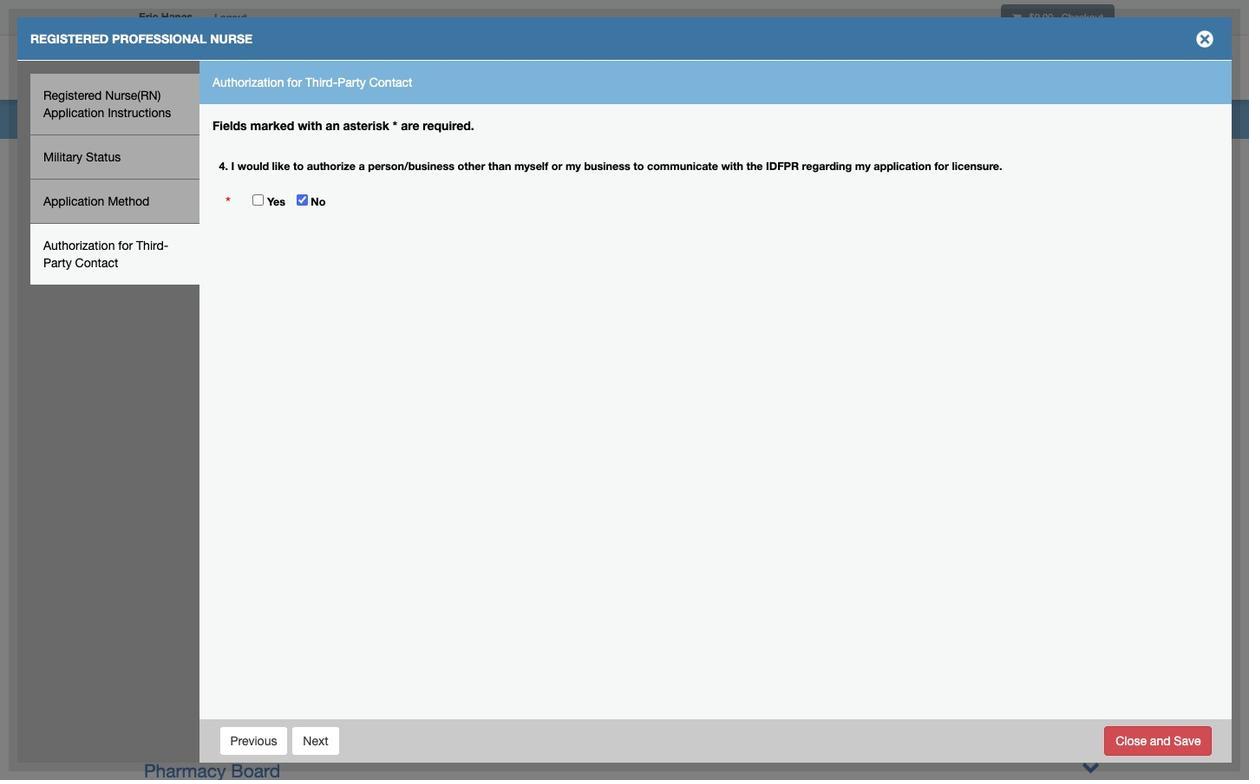 Task type: vqa. For each thing, say whether or not it's contained in the screenshot.
the Party to the bottom
yes



Task type: locate. For each thing, give the bounding box(es) containing it.
for for authorization for third- party contact
[[118, 239, 133, 253]]

registered nurse(rn) application instructions
[[43, 89, 171, 120]]

third- inside authorization for third- party contact
[[136, 239, 168, 253]]

with
[[298, 118, 322, 133], [722, 159, 744, 172]]

medical
[[144, 454, 208, 475], [144, 483, 208, 503]]

1 vertical spatial chevron down image
[[1082, 758, 1100, 776]]

1 vertical spatial third-
[[136, 239, 168, 253]]

application method
[[43, 194, 150, 208]]

contractor
[[468, 368, 555, 389]]

status
[[86, 150, 121, 164]]

authorization up fields
[[213, 76, 284, 89]]

0 horizontal spatial for
[[118, 239, 133, 253]]

1 vertical spatial party
[[43, 256, 72, 270]]

authorization inside authorization for third- party contact
[[43, 239, 115, 253]]

therapy
[[223, 425, 289, 446], [257, 732, 324, 752]]

limited
[[144, 397, 204, 417]]

1 horizontal spatial with
[[722, 159, 744, 172]]

&
[[404, 311, 416, 332], [399, 368, 410, 389], [355, 454, 367, 475], [445, 454, 457, 475], [347, 511, 359, 532]]

2 my from the left
[[855, 159, 871, 172]]

my right or
[[566, 159, 581, 172]]

contact down application method
[[75, 256, 118, 270]]

1 horizontal spatial for
[[288, 76, 302, 89]]

& right surgeon
[[445, 454, 457, 475]]

1 horizontal spatial authorization
[[213, 76, 284, 89]]

0 vertical spatial for
[[288, 76, 302, 89]]

with left an
[[298, 118, 322, 133]]

0 horizontal spatial with
[[298, 118, 322, 133]]

application down registered
[[43, 106, 104, 120]]

authorization down application method
[[43, 239, 115, 253]]

barber, cosmetology, esthetics & nail technology board link
[[144, 311, 604, 332]]

hanes
[[161, 10, 193, 23]]

for up marked
[[288, 76, 302, 89]]

0 horizontal spatial authorization
[[43, 239, 115, 253]]

account
[[926, 63, 977, 76]]

other
[[458, 159, 485, 172]]

0 vertical spatial application
[[43, 106, 104, 120]]

2 medical from the top
[[144, 483, 208, 503]]

1 horizontal spatial party
[[338, 76, 366, 89]]

third- up the architecture
[[136, 239, 168, 253]]

None button
[[219, 726, 289, 755], [292, 726, 340, 755], [1105, 726, 1213, 755], [219, 726, 289, 755], [292, 726, 340, 755], [1105, 726, 1213, 755]]

2 chevron down image from the top
[[1082, 758, 1100, 776]]

1 horizontal spatial my
[[855, 159, 871, 172]]

third-
[[306, 76, 338, 89], [136, 239, 168, 253]]

fields marked with an asterisk * are required.
[[213, 118, 474, 133]]

no
[[311, 196, 326, 209]]

lpn
[[307, 511, 342, 532]]

detective, security, fingerprint & alarm contractor board link
[[144, 368, 610, 389]]

application inside registered nurse(rn) application instructions
[[43, 106, 104, 120]]

contact
[[369, 76, 413, 89], [75, 256, 118, 270]]

for down method
[[118, 239, 133, 253]]

authorization
[[213, 76, 284, 89], [43, 239, 115, 253]]

contact inside authorization for third- party contact
[[75, 256, 118, 270]]

* left are
[[393, 118, 398, 133]]

massage
[[144, 425, 218, 446]]

board
[[242, 225, 291, 246], [247, 253, 297, 274], [297, 282, 346, 303], [555, 311, 604, 332], [201, 339, 251, 360], [560, 368, 610, 389], [294, 425, 344, 446], [213, 454, 263, 475], [212, 511, 262, 532], [329, 732, 378, 752]]

chevron down image
[[1082, 729, 1100, 747], [1082, 758, 1100, 776]]

my account link
[[894, 39, 991, 100]]

contact up are
[[369, 76, 413, 89]]

1 vertical spatial contact
[[75, 256, 118, 270]]

*
[[393, 118, 398, 133], [226, 194, 231, 211]]

with left 'the'
[[722, 159, 744, 172]]

alarm
[[415, 368, 463, 389]]

1 vertical spatial medical
[[144, 483, 208, 503]]

0 horizontal spatial contact
[[75, 256, 118, 270]]

to right like
[[293, 159, 304, 172]]

occupational therapy board link
[[144, 729, 1100, 752]]

1 my from the left
[[566, 159, 581, 172]]

0 horizontal spatial *
[[226, 194, 231, 211]]

0 vertical spatial chevron down image
[[1082, 729, 1100, 747]]

Yes checkbox
[[253, 195, 264, 206]]

party inside authorization for third- party contact
[[43, 256, 72, 270]]

application
[[43, 106, 104, 120], [43, 194, 104, 208]]

nurse(rn)
[[105, 89, 161, 102]]

authorization for authorization for third-party contact
[[213, 76, 284, 89]]

registered
[[43, 89, 102, 102]]

third- for authorization for third- party contact
[[136, 239, 168, 253]]

to right business
[[634, 159, 644, 172]]

2 application from the top
[[43, 194, 104, 208]]

for left licensure.
[[935, 159, 949, 172]]

chiropractor)
[[462, 454, 569, 475]]

military
[[43, 150, 83, 164]]

0 horizontal spatial my
[[566, 159, 581, 172]]

party
[[338, 76, 366, 89], [43, 256, 72, 270]]

application down military status
[[43, 194, 104, 208]]

* left the yes checkbox
[[226, 194, 231, 211]]

my account
[[908, 63, 977, 76]]

therapy inside accounting board architecture board collection agency board barber, cosmetology, esthetics & nail technology board dental board detective, security, fingerprint & alarm contractor board limited liability company massage therapy board medical board (physician & surgeon & chiropractor) medical corporation
[[223, 425, 289, 446]]

0 vertical spatial medical
[[144, 454, 208, 475]]

1 vertical spatial authorization
[[43, 239, 115, 253]]

authorization for third- party contact
[[43, 239, 168, 270]]

online
[[1004, 63, 1042, 76]]

marked
[[250, 118, 294, 133]]

1 vertical spatial therapy
[[257, 732, 324, 752]]

1 horizontal spatial *
[[393, 118, 398, 133]]

eric hanes
[[139, 10, 193, 23]]

0 vertical spatial party
[[338, 76, 366, 89]]

collection agency board link
[[144, 282, 346, 303]]

medical down massage
[[144, 454, 208, 475]]

2 vertical spatial for
[[118, 239, 133, 253]]

1 horizontal spatial contact
[[369, 76, 413, 89]]

1 medical from the top
[[144, 454, 208, 475]]

party for authorization for third- party contact
[[43, 256, 72, 270]]

would
[[238, 159, 269, 172]]

third- up an
[[306, 76, 338, 89]]

0 horizontal spatial party
[[43, 256, 72, 270]]

party up fields marked with an asterisk * are required.
[[338, 76, 366, 89]]

regarding
[[802, 159, 852, 172]]

home link
[[835, 39, 894, 100]]

0 horizontal spatial to
[[293, 159, 304, 172]]

my right regarding
[[855, 159, 871, 172]]

1 horizontal spatial third-
[[306, 76, 338, 89]]

dental
[[144, 339, 196, 360]]

0 horizontal spatial third-
[[136, 239, 168, 253]]

$0.00 checkout
[[1027, 11, 1104, 23]]

contact for authorization for third-party contact
[[369, 76, 413, 89]]

nurse
[[210, 31, 253, 46]]

0 vertical spatial authorization
[[213, 76, 284, 89]]

architecture board link
[[144, 253, 297, 274]]

1 vertical spatial for
[[935, 159, 949, 172]]

4. i would like to authorize a person/business other than myself or my business to communicate with the idfpr regarding my application for licensure. element
[[242, 191, 326, 215]]

medical up nursing
[[144, 483, 208, 503]]

1 vertical spatial application
[[43, 194, 104, 208]]

2 to from the left
[[634, 159, 644, 172]]

2 horizontal spatial for
[[935, 159, 949, 172]]

communicate
[[647, 159, 719, 172]]

for inside authorization for third- party contact
[[118, 239, 133, 253]]

0 vertical spatial third-
[[306, 76, 338, 89]]

architecture
[[144, 253, 242, 274]]

myself
[[515, 159, 549, 172]]

for for authorization for third-party contact
[[288, 76, 302, 89]]

1 horizontal spatial to
[[634, 159, 644, 172]]

1 application from the top
[[43, 106, 104, 120]]

0 vertical spatial therapy
[[223, 425, 289, 446]]

party down application method
[[43, 256, 72, 270]]

1 chevron down image from the top
[[1082, 729, 1100, 747]]

my
[[566, 159, 581, 172], [855, 159, 871, 172]]

0 vertical spatial contact
[[369, 76, 413, 89]]

my
[[908, 63, 923, 76]]

nail
[[421, 311, 452, 332]]

1 to from the left
[[293, 159, 304, 172]]



Task type: describe. For each thing, give the bounding box(es) containing it.
checkout
[[1062, 11, 1104, 23]]

i
[[231, 159, 235, 172]]

dental board link
[[144, 339, 251, 360]]

accounting board link
[[144, 225, 291, 246]]

0 vertical spatial *
[[393, 118, 398, 133]]

chevron down image inside the occupational therapy board link
[[1082, 729, 1100, 747]]

professional
[[112, 31, 207, 46]]

fields
[[213, 118, 247, 133]]

liability
[[209, 397, 271, 417]]

occupational therapy board
[[144, 732, 378, 752]]

contact for authorization for third- party contact
[[75, 256, 118, 270]]

occupational
[[144, 732, 252, 752]]

1 vertical spatial *
[[226, 194, 231, 211]]

nursing board (rn, lpn & apn)
[[144, 511, 405, 532]]

accounting board architecture board collection agency board barber, cosmetology, esthetics & nail technology board dental board detective, security, fingerprint & alarm contractor board limited liability company massage therapy board medical board (physician & surgeon & chiropractor) medical corporation
[[144, 225, 610, 503]]

an
[[326, 118, 340, 133]]

authorization for authorization for third- party contact
[[43, 239, 115, 253]]

medical corporation link
[[144, 483, 310, 503]]

$0.00
[[1030, 11, 1054, 23]]

like
[[272, 159, 290, 172]]

registered
[[30, 31, 109, 46]]

& left alarm
[[399, 368, 410, 389]]

massage therapy board link
[[144, 425, 344, 446]]

services
[[1045, 63, 1094, 76]]

1 vertical spatial with
[[722, 159, 744, 172]]

eric
[[139, 10, 158, 23]]

& right 'lpn'
[[347, 511, 359, 532]]

close window image
[[1192, 25, 1219, 53]]

online services
[[1004, 63, 1097, 76]]

registered professional nurse
[[30, 31, 253, 46]]

(physician
[[268, 454, 350, 475]]

logout link
[[201, 0, 260, 35]]

business
[[584, 159, 631, 172]]

method
[[108, 194, 150, 208]]

the
[[747, 159, 763, 172]]

& left nail
[[404, 311, 416, 332]]

esthetics
[[325, 311, 399, 332]]

limited liability company link
[[144, 397, 355, 417]]

required.
[[423, 118, 474, 133]]

apn)
[[364, 511, 405, 532]]

military status
[[43, 150, 121, 164]]

0 vertical spatial with
[[298, 118, 322, 133]]

agency
[[231, 282, 292, 303]]

company
[[276, 397, 355, 417]]

4.
[[219, 159, 228, 172]]

party for authorization for third-party contact
[[338, 76, 366, 89]]

are
[[401, 118, 420, 133]]

accounting
[[144, 225, 237, 246]]

licensure.
[[952, 159, 1003, 172]]

cosmetology,
[[208, 311, 320, 332]]

application
[[874, 159, 932, 172]]

surgeon
[[372, 454, 440, 475]]

instructions
[[108, 106, 171, 120]]

than
[[488, 159, 512, 172]]

nursing
[[144, 511, 207, 532]]

collection
[[144, 282, 226, 303]]

4. i would like to authorize a person/business other than myself or my business to communicate with the idfpr regarding my application for licensure.
[[219, 159, 1003, 172]]

technology
[[457, 311, 550, 332]]

illinois department of financial and professional regulation image
[[130, 39, 526, 95]]

& left surgeon
[[355, 454, 367, 475]]

No checkbox
[[296, 195, 308, 206]]

corporation
[[213, 483, 310, 503]]

authorize
[[307, 159, 356, 172]]

or
[[552, 159, 563, 172]]

online services link
[[991, 39, 1120, 100]]

idfpr
[[766, 159, 799, 172]]

yes
[[267, 196, 285, 209]]

security,
[[231, 368, 301, 389]]

logout
[[214, 11, 247, 23]]

third- for authorization for third-party contact
[[306, 76, 338, 89]]

person/business
[[368, 159, 455, 172]]

barber,
[[144, 311, 202, 332]]

fingerprint
[[306, 368, 394, 389]]

nursing board (rn, lpn & apn) link
[[144, 511, 405, 532]]

a
[[359, 159, 365, 172]]

detective,
[[144, 368, 226, 389]]

shopping cart image
[[1013, 13, 1022, 23]]

asterisk
[[343, 118, 389, 133]]

authorization for third-party contact
[[213, 76, 413, 89]]

(rn,
[[267, 511, 302, 532]]

medical board (physician & surgeon & chiropractor) link
[[144, 454, 569, 475]]



